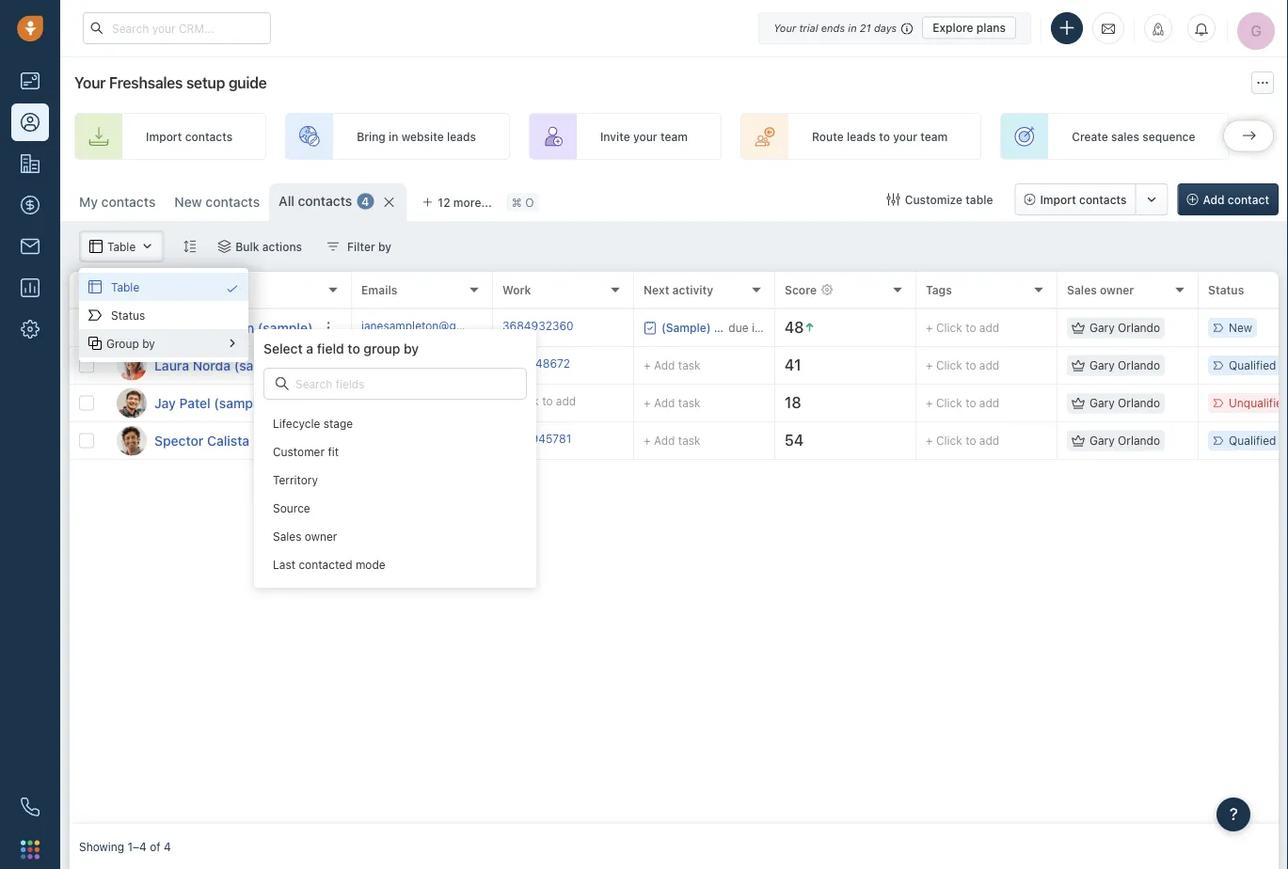 Task type: describe. For each thing, give the bounding box(es) containing it.
fit
[[328, 445, 339, 458]]

container_wx8msf4aqz5i3rn1 image up the group by menu item on the left top of page
[[226, 282, 239, 296]]

sales owner
[[273, 530, 337, 543]]

container_wx8msf4aqz5i3rn1 image for status
[[88, 309, 102, 322]]

by inside the group by menu item
[[142, 337, 155, 350]]

to
[[348, 341, 360, 356]]

group
[[364, 341, 400, 356]]

source
[[273, 502, 310, 515]]

group by menu item
[[79, 329, 248, 358]]

Search fields field
[[294, 375, 424, 393]]

explore
[[933, 21, 974, 34]]

lifecycle
[[273, 417, 320, 430]]

table
[[111, 280, 140, 294]]

plans
[[977, 21, 1006, 34]]

last contacted mode
[[273, 558, 386, 571]]

group by
[[106, 337, 155, 350]]

mode
[[356, 558, 386, 571]]

lifecycle stage
[[273, 417, 353, 430]]

select a field to group by
[[264, 341, 419, 356]]

freshworks switcher image
[[21, 841, 40, 860]]

owner
[[305, 530, 337, 543]]

1 horizontal spatial by
[[404, 341, 419, 356]]

select
[[264, 341, 303, 356]]

explore plans link
[[922, 16, 1016, 39]]

territory
[[273, 473, 318, 486]]



Task type: vqa. For each thing, say whether or not it's contained in the screenshot.
the left container_WX8MsF4aQZ5i3RN1 icon
yes



Task type: locate. For each thing, give the bounding box(es) containing it.
2 horizontal spatial container_wx8msf4aqz5i3rn1 image
[[276, 377, 289, 391]]

last
[[273, 558, 296, 571]]

phone image
[[11, 789, 49, 826]]

select a field to group by menu
[[79, 268, 536, 588]]

0 horizontal spatial by
[[142, 337, 155, 350]]

container_wx8msf4aqz5i3rn1 image
[[88, 280, 102, 294], [226, 282, 239, 296], [88, 309, 102, 322]]

1 horizontal spatial container_wx8msf4aqz5i3rn1 image
[[226, 337, 239, 350]]

customer
[[273, 445, 325, 458]]

container_wx8msf4aqz5i3rn1 image left status in the left top of the page
[[88, 309, 102, 322]]

email image
[[1102, 21, 1115, 36]]

by
[[142, 337, 155, 350], [404, 341, 419, 356]]

Search your CRM... text field
[[83, 12, 271, 44]]

0 horizontal spatial container_wx8msf4aqz5i3rn1 image
[[88, 337, 102, 350]]

a
[[306, 341, 314, 356]]

field
[[317, 341, 344, 356]]

container_wx8msf4aqz5i3rn1 image left table
[[88, 280, 102, 294]]

group
[[106, 337, 139, 350]]

sales
[[273, 530, 302, 543]]

container_wx8msf4aqz5i3rn1 image
[[88, 337, 102, 350], [226, 337, 239, 350], [276, 377, 289, 391]]

shade muted image
[[897, 20, 913, 35]]

stage
[[323, 417, 353, 430]]

contacted
[[299, 558, 352, 571]]

container_wx8msf4aqz5i3rn1 image down select
[[276, 377, 289, 391]]

explore plans
[[933, 21, 1006, 34]]

container_wx8msf4aqz5i3rn1 image left group
[[88, 337, 102, 350]]

container_wx8msf4aqz5i3rn1 image for table
[[88, 280, 102, 294]]

container_wx8msf4aqz5i3rn1 image left select
[[226, 337, 239, 350]]

status
[[111, 309, 145, 322]]

customer fit
[[273, 445, 339, 458]]



